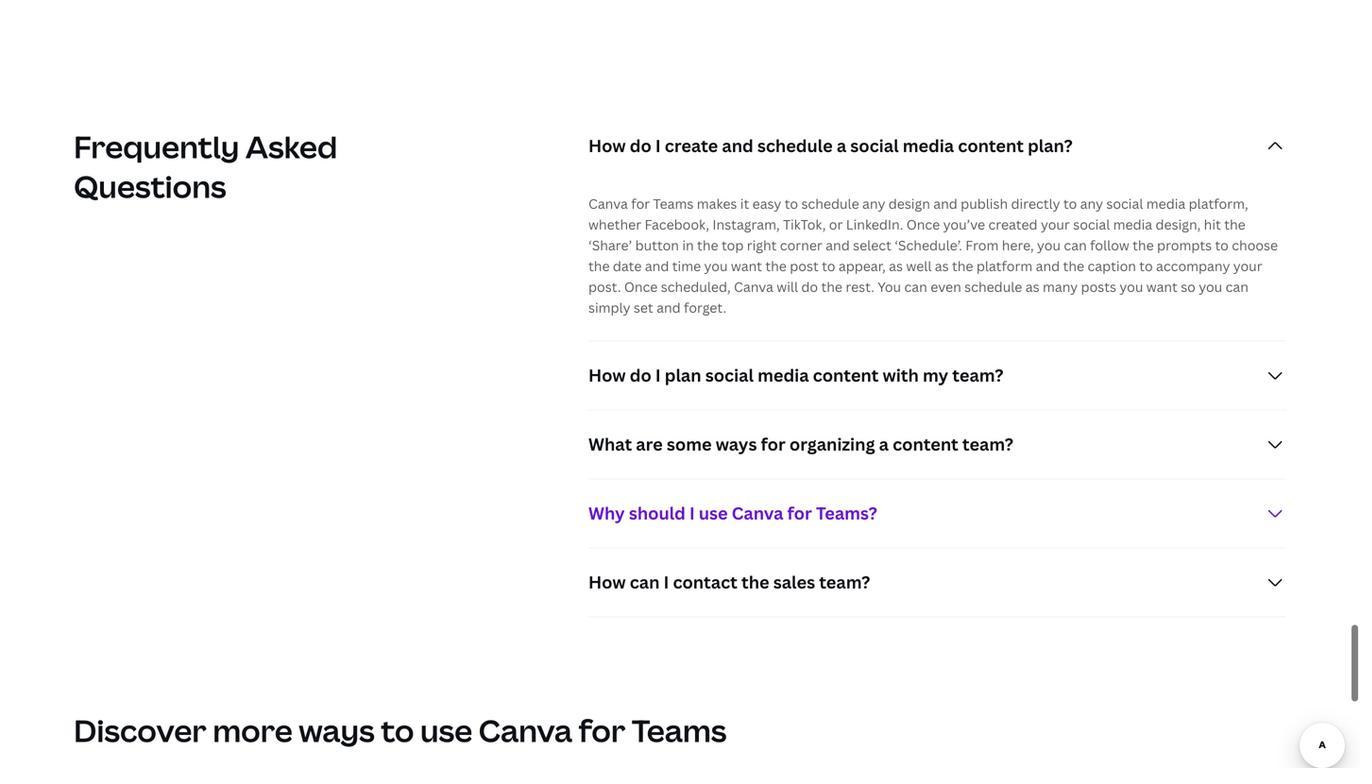 Task type: vqa. For each thing, say whether or not it's contained in the screenshot.
the bottom 'Me thinking' link
no



Task type: describe. For each thing, give the bounding box(es) containing it.
and right set
[[657, 298, 681, 316]]

are
[[636, 433, 663, 456]]

how for how can i contact the sales team?
[[589, 571, 626, 594]]

what are some ways for organizing a content team?
[[589, 433, 1014, 456]]

created
[[989, 215, 1038, 233]]

platform
[[977, 257, 1033, 275]]

corner
[[780, 236, 823, 254]]

plan
[[665, 364, 702, 387]]

can down choose in the top of the page
[[1226, 278, 1249, 296]]

the up even
[[952, 257, 974, 275]]

media up design
[[903, 134, 954, 157]]

organizing
[[790, 433, 875, 456]]

whether
[[589, 215, 642, 233]]

questions
[[74, 166, 226, 207]]

use inside why should i use canva for teams? 'dropdown button'
[[699, 502, 728, 525]]

1 horizontal spatial want
[[1147, 278, 1178, 296]]

how do i create and schedule a social media content plan?
[[589, 134, 1073, 157]]

you right here,
[[1037, 236, 1061, 254]]

1 vertical spatial team?
[[963, 433, 1014, 456]]

0 horizontal spatial as
[[889, 257, 903, 275]]

canva for teams makes it easy to schedule any design and publish directly to any social media platform, whether facebook, instagram, tiktok, or linkedin. once you've created your social media design, hit the 'share' button in the top right corner and select 'schedule'. from here, you can follow the prompts to choose the date and time you want the post to appear, as well as the platform and the caption to accompany your post. once scheduled, canva will do the rest. you can even schedule as many posts you want so you can simply set and forget.
[[589, 195, 1278, 316]]

2 vertical spatial team?
[[819, 571, 870, 594]]

1 vertical spatial use
[[420, 710, 472, 751]]

button
[[635, 236, 679, 254]]

sales
[[773, 571, 815, 594]]

how do i plan social media content with my team? button
[[589, 341, 1287, 409]]

the left the rest.
[[821, 278, 843, 296]]

do for social
[[630, 364, 652, 387]]

media up follow
[[1114, 215, 1153, 233]]

frequently
[[74, 126, 239, 167]]

should
[[629, 502, 686, 525]]

how can i contact the sales team? button
[[589, 548, 1287, 616]]

and up the "many" at the top
[[1036, 257, 1060, 275]]

canva inside 'dropdown button'
[[732, 502, 784, 525]]

i for plan
[[656, 364, 661, 387]]

how can i contact the sales team?
[[589, 571, 870, 594]]

schedule inside dropdown button
[[758, 134, 833, 157]]

contact
[[673, 571, 738, 594]]

publish
[[961, 195, 1008, 212]]

choose
[[1232, 236, 1278, 254]]

2 any from the left
[[1080, 195, 1103, 212]]

content inside how do i plan social media content with my team? dropdown button
[[813, 364, 879, 387]]

prompts
[[1157, 236, 1212, 254]]

1 horizontal spatial as
[[935, 257, 949, 275]]

the right in
[[697, 236, 719, 254]]

what
[[589, 433, 632, 456]]

rest.
[[846, 278, 875, 296]]

set
[[634, 298, 654, 316]]

even
[[931, 278, 962, 296]]

content inside "how do i create and schedule a social media content plan?" dropdown button
[[958, 134, 1024, 157]]

post.
[[589, 278, 621, 296]]

for inside 'dropdown button'
[[788, 502, 812, 525]]

why
[[589, 502, 625, 525]]

media up what are some ways for organizing a content team?
[[758, 364, 809, 387]]

1 vertical spatial your
[[1234, 257, 1263, 275]]

you down top
[[704, 257, 728, 275]]

why should i use canva for teams?
[[589, 502, 878, 525]]

follow
[[1090, 236, 1130, 254]]

post
[[790, 257, 819, 275]]

facebook,
[[645, 215, 710, 233]]

will
[[777, 278, 798, 296]]

frequently asked questions
[[74, 126, 337, 207]]

it
[[740, 195, 749, 212]]

1 vertical spatial ways
[[299, 710, 375, 751]]

0 vertical spatial want
[[731, 257, 762, 275]]

select
[[853, 236, 892, 254]]

2 vertical spatial schedule
[[965, 278, 1023, 296]]

teams inside the canva for teams makes it easy to schedule any design and publish directly to any social media platform, whether facebook, instagram, tiktok, or linkedin. once you've created your social media design, hit the 'share' button in the top right corner and select 'schedule'. from here, you can follow the prompts to choose the date and time you want the post to appear, as well as the platform and the caption to accompany your post. once scheduled, canva will do the rest. you can even schedule as many posts you want so you can simply set and forget.
[[653, 195, 694, 212]]

the right follow
[[1133, 236, 1154, 254]]

i for create
[[656, 134, 661, 157]]

posts
[[1081, 278, 1117, 296]]

with
[[883, 364, 919, 387]]

the up 'will'
[[766, 257, 787, 275]]

the up 'post.'
[[589, 257, 610, 275]]

0 vertical spatial once
[[907, 215, 940, 233]]

0 vertical spatial your
[[1041, 215, 1070, 233]]



Task type: locate. For each thing, give the bounding box(es) containing it.
0 vertical spatial content
[[958, 134, 1024, 157]]

0 vertical spatial do
[[630, 134, 652, 157]]

0 horizontal spatial want
[[731, 257, 762, 275]]

date
[[613, 257, 642, 275]]

3 how from the top
[[589, 571, 626, 594]]

forget.
[[684, 298, 727, 316]]

for
[[631, 195, 650, 212], [761, 433, 786, 456], [788, 502, 812, 525], [579, 710, 626, 751]]

so
[[1181, 278, 1196, 296]]

0 horizontal spatial your
[[1041, 215, 1070, 233]]

you've
[[943, 215, 985, 233]]

once up 'schedule'.
[[907, 215, 940, 233]]

0 horizontal spatial once
[[624, 278, 658, 296]]

you right so
[[1199, 278, 1223, 296]]

as left the "many" at the top
[[1026, 278, 1040, 296]]

schedule up 'or'
[[802, 195, 859, 212]]

ways
[[716, 433, 757, 456], [299, 710, 375, 751]]

schedule up easy
[[758, 134, 833, 157]]

0 vertical spatial how
[[589, 134, 626, 157]]

design
[[889, 195, 930, 212]]

2 how from the top
[[589, 364, 626, 387]]

do left create
[[630, 134, 652, 157]]

can left contact
[[630, 571, 660, 594]]

as up even
[[935, 257, 949, 275]]

linkedin.
[[846, 215, 903, 233]]

scheduled,
[[661, 278, 731, 296]]

the
[[1225, 215, 1246, 233], [697, 236, 719, 254], [1133, 236, 1154, 254], [589, 257, 610, 275], [766, 257, 787, 275], [952, 257, 974, 275], [1063, 257, 1085, 275], [821, 278, 843, 296], [742, 571, 770, 594]]

0 horizontal spatial any
[[863, 195, 886, 212]]

and down button
[[645, 257, 669, 275]]

how
[[589, 134, 626, 157], [589, 364, 626, 387], [589, 571, 626, 594]]

more
[[213, 710, 293, 751]]

do down post
[[802, 278, 818, 296]]

how for how do i plan social media content with my team?
[[589, 364, 626, 387]]

accompany
[[1156, 257, 1230, 275]]

0 vertical spatial teams
[[653, 195, 694, 212]]

ways right some
[[716, 433, 757, 456]]

content inside what are some ways for organizing a content team? dropdown button
[[893, 433, 959, 456]]

or
[[829, 215, 843, 233]]

i
[[656, 134, 661, 157], [656, 364, 661, 387], [690, 502, 695, 525], [664, 571, 669, 594]]

can
[[1064, 236, 1087, 254], [905, 278, 928, 296], [1226, 278, 1249, 296], [630, 571, 660, 594]]

what are some ways for organizing a content team? button
[[589, 410, 1287, 478]]

any up 'linkedin.'
[[863, 195, 886, 212]]

simply
[[589, 298, 631, 316]]

content down the my in the right of the page
[[893, 433, 959, 456]]

team? right sales
[[819, 571, 870, 594]]

for inside dropdown button
[[761, 433, 786, 456]]

want down top
[[731, 257, 762, 275]]

a right organizing
[[879, 433, 889, 456]]

once up set
[[624, 278, 658, 296]]

1 any from the left
[[863, 195, 886, 212]]

1 vertical spatial schedule
[[802, 195, 859, 212]]

can inside dropdown button
[[630, 571, 660, 594]]

a
[[837, 134, 847, 157], [879, 433, 889, 456]]

i inside how do i plan social media content with my team? dropdown button
[[656, 364, 661, 387]]

right
[[747, 236, 777, 254]]

as
[[889, 257, 903, 275], [935, 257, 949, 275], [1026, 278, 1040, 296]]

why should i use canva for teams? button
[[589, 479, 1287, 547]]

platform,
[[1189, 195, 1249, 212]]

in
[[682, 236, 694, 254]]

team?
[[953, 364, 1004, 387], [963, 433, 1014, 456], [819, 571, 870, 594]]

0 vertical spatial schedule
[[758, 134, 833, 157]]

how do i create and schedule a social media content plan? button
[[589, 112, 1287, 180]]

design,
[[1156, 215, 1201, 233]]

you
[[878, 278, 901, 296]]

content
[[958, 134, 1024, 157], [813, 364, 879, 387], [893, 433, 959, 456]]

here,
[[1002, 236, 1034, 254]]

how down simply
[[589, 364, 626, 387]]

do inside the canva for teams makes it easy to schedule any design and publish directly to any social media platform, whether facebook, instagram, tiktok, or linkedin. once you've created your social media design, hit the 'share' button in the top right corner and select 'schedule'. from here, you can follow the prompts to choose the date and time you want the post to appear, as well as the platform and the caption to accompany your post. once scheduled, canva will do the rest. you can even schedule as many posts you want so you can simply set and forget.
[[802, 278, 818, 296]]

i left contact
[[664, 571, 669, 594]]

want
[[731, 257, 762, 275], [1147, 278, 1178, 296]]

your down choose in the top of the page
[[1234, 257, 1263, 275]]

schedule down platform
[[965, 278, 1023, 296]]

easy
[[753, 195, 782, 212]]

you
[[1037, 236, 1061, 254], [704, 257, 728, 275], [1120, 278, 1144, 296], [1199, 278, 1223, 296]]

time
[[672, 257, 701, 275]]

0 vertical spatial team?
[[953, 364, 1004, 387]]

i inside how can i contact the sales team? dropdown button
[[664, 571, 669, 594]]

'schedule'.
[[895, 236, 963, 254]]

hit
[[1204, 215, 1221, 233]]

1 vertical spatial want
[[1147, 278, 1178, 296]]

1 horizontal spatial use
[[699, 502, 728, 525]]

directly
[[1011, 195, 1061, 212]]

discover more ways to use canva for teams
[[74, 710, 727, 751]]

plan?
[[1028, 134, 1073, 157]]

create
[[665, 134, 718, 157]]

1 vertical spatial how
[[589, 364, 626, 387]]

0 vertical spatial a
[[837, 134, 847, 157]]

and right create
[[722, 134, 754, 157]]

0 horizontal spatial use
[[420, 710, 472, 751]]

and
[[722, 134, 754, 157], [934, 195, 958, 212], [826, 236, 850, 254], [645, 257, 669, 275], [1036, 257, 1060, 275], [657, 298, 681, 316]]

many
[[1043, 278, 1078, 296]]

1 horizontal spatial a
[[879, 433, 889, 456]]

discover
[[74, 710, 207, 751]]

well
[[906, 257, 932, 275]]

from
[[966, 236, 999, 254]]

any up follow
[[1080, 195, 1103, 212]]

'share'
[[589, 236, 632, 254]]

makes
[[697, 195, 737, 212]]

i inside "how do i create and schedule a social media content plan?" dropdown button
[[656, 134, 661, 157]]

do for and
[[630, 134, 652, 157]]

top
[[722, 236, 744, 254]]

the left sales
[[742, 571, 770, 594]]

how up whether
[[589, 134, 626, 157]]

i inside why should i use canva for teams? 'dropdown button'
[[690, 502, 695, 525]]

instagram,
[[713, 215, 780, 233]]

i for use
[[690, 502, 695, 525]]

1 vertical spatial do
[[802, 278, 818, 296]]

my
[[923, 364, 949, 387]]

0 horizontal spatial a
[[837, 134, 847, 157]]

1 how from the top
[[589, 134, 626, 157]]

to
[[785, 195, 798, 212], [1064, 195, 1077, 212], [1215, 236, 1229, 254], [822, 257, 836, 275], [1140, 257, 1153, 275], [381, 710, 414, 751]]

how do i plan social media content with my team?
[[589, 364, 1004, 387]]

the right hit
[[1225, 215, 1246, 233]]

2 vertical spatial content
[[893, 433, 959, 456]]

1 horizontal spatial your
[[1234, 257, 1263, 275]]

can down well
[[905, 278, 928, 296]]

a for social
[[837, 134, 847, 157]]

media up design,
[[1147, 195, 1186, 212]]

want left so
[[1147, 278, 1178, 296]]

1 horizontal spatial once
[[907, 215, 940, 233]]

content left with
[[813, 364, 879, 387]]

can left follow
[[1064, 236, 1087, 254]]

some
[[667, 433, 712, 456]]

ways inside dropdown button
[[716, 433, 757, 456]]

tiktok,
[[783, 215, 826, 233]]

a for content
[[879, 433, 889, 456]]

and inside dropdown button
[[722, 134, 754, 157]]

and up you've
[[934, 195, 958, 212]]

i left plan
[[656, 364, 661, 387]]

1 vertical spatial once
[[624, 278, 658, 296]]

1 vertical spatial a
[[879, 433, 889, 456]]

1 vertical spatial content
[[813, 364, 879, 387]]

how for how do i create and schedule a social media content plan?
[[589, 134, 626, 157]]

0 vertical spatial ways
[[716, 433, 757, 456]]

1 vertical spatial teams
[[632, 710, 727, 751]]

1 horizontal spatial ways
[[716, 433, 757, 456]]

any
[[863, 195, 886, 212], [1080, 195, 1103, 212]]

team? right the my in the right of the page
[[953, 364, 1004, 387]]

social
[[851, 134, 899, 157], [1107, 195, 1144, 212], [1073, 215, 1110, 233], [705, 364, 754, 387]]

as up you at the right of page
[[889, 257, 903, 275]]

and down 'or'
[[826, 236, 850, 254]]

i for contact
[[664, 571, 669, 594]]

do
[[630, 134, 652, 157], [802, 278, 818, 296], [630, 364, 652, 387]]

i left create
[[656, 134, 661, 157]]

team? down how do i plan social media content with my team? dropdown button
[[963, 433, 1014, 456]]

for inside the canva for teams makes it easy to schedule any design and publish directly to any social media platform, whether facebook, instagram, tiktok, or linkedin. once you've created your social media design, hit the 'share' button in the top right corner and select 'schedule'. from here, you can follow the prompts to choose the date and time you want the post to appear, as well as the platform and the caption to accompany your post. once scheduled, canva will do the rest. you can even schedule as many posts you want so you can simply set and forget.
[[631, 195, 650, 212]]

0 horizontal spatial ways
[[299, 710, 375, 751]]

1 horizontal spatial any
[[1080, 195, 1103, 212]]

canva
[[589, 195, 628, 212], [734, 278, 774, 296], [732, 502, 784, 525], [479, 710, 573, 751]]

you down caption
[[1120, 278, 1144, 296]]

0 vertical spatial use
[[699, 502, 728, 525]]

content up publish
[[958, 134, 1024, 157]]

your down directly
[[1041, 215, 1070, 233]]

once
[[907, 215, 940, 233], [624, 278, 658, 296]]

asked
[[246, 126, 337, 167]]

media
[[903, 134, 954, 157], [1147, 195, 1186, 212], [1114, 215, 1153, 233], [758, 364, 809, 387]]

use
[[699, 502, 728, 525], [420, 710, 472, 751]]

teams
[[653, 195, 694, 212], [632, 710, 727, 751]]

a up 'or'
[[837, 134, 847, 157]]

2 horizontal spatial as
[[1026, 278, 1040, 296]]

the inside how can i contact the sales team? dropdown button
[[742, 571, 770, 594]]

the up the "many" at the top
[[1063, 257, 1085, 275]]

how down why
[[589, 571, 626, 594]]

2 vertical spatial do
[[630, 364, 652, 387]]

i right should
[[690, 502, 695, 525]]

teams?
[[816, 502, 878, 525]]

2 vertical spatial how
[[589, 571, 626, 594]]

do left plan
[[630, 364, 652, 387]]

ways right more
[[299, 710, 375, 751]]

caption
[[1088, 257, 1136, 275]]

appear,
[[839, 257, 886, 275]]



